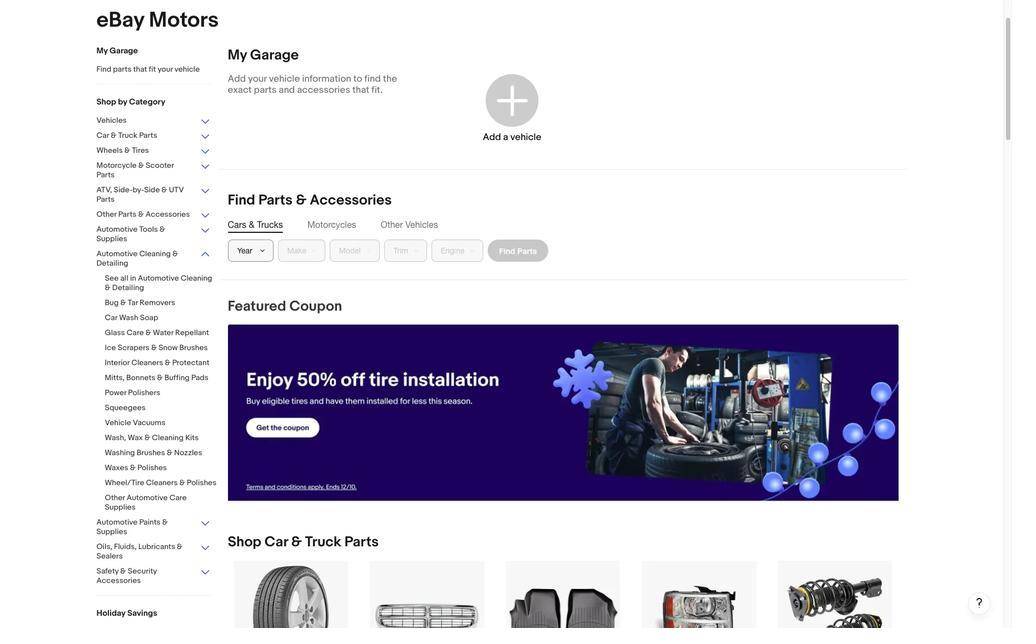 Task type: locate. For each thing, give the bounding box(es) containing it.
None text field
[[228, 325, 898, 502]]

1 vertical spatial that
[[352, 85, 369, 96]]

1 horizontal spatial accessories
[[146, 210, 190, 219]]

0 horizontal spatial parts
[[113, 65, 132, 74]]

1 vertical spatial polishes
[[187, 478, 216, 488]]

that
[[133, 65, 147, 74], [352, 85, 369, 96]]

scooter
[[146, 161, 174, 170]]

parts left 'and'
[[254, 85, 277, 96]]

truck inside vehicles car & truck parts wheels & tires motorcycle & scooter parts atv, side-by-side & utv parts other parts & accessories automotive tools & supplies automotive cleaning & detailing see all in automotive cleaning & detailing bug & tar removers car wash soap glass care & water repellant ice scrapers & snow brushes interior cleaners & protectant mitts, bonnets & buffing pads power polishers squeegees vehicle vacuums wash, wax & cleaning kits washing brushes & nozzles waxes & polishes wheel/tire cleaners & polishes other automotive care supplies automotive paints & supplies oils, fluids, lubricants & sealers safety & security accessories
[[118, 131, 137, 140]]

ebay
[[96, 7, 144, 33]]

shop by category
[[96, 97, 165, 107]]

0 vertical spatial accessories
[[310, 192, 392, 209]]

car
[[96, 131, 109, 140], [105, 313, 117, 323], [265, 534, 288, 551]]

2 vertical spatial accessories
[[96, 576, 141, 586]]

automotive down automotive cleaning & detailing dropdown button
[[138, 274, 179, 283]]

2 vertical spatial find
[[499, 246, 515, 256]]

detailing up 'tar' on the top left
[[112, 283, 144, 292]]

utv
[[169, 185, 184, 195]]

1 vertical spatial vehicles
[[405, 220, 438, 230]]

care up 'scrapers'
[[127, 328, 144, 338]]

0 vertical spatial care
[[127, 328, 144, 338]]

shop
[[96, 97, 116, 107], [228, 534, 261, 551]]

detailing up see
[[96, 259, 128, 268]]

2 horizontal spatial accessories
[[310, 192, 392, 209]]

1 horizontal spatial truck
[[305, 534, 341, 551]]

0 horizontal spatial shop
[[96, 97, 116, 107]]

vehicle inside 'button'
[[510, 132, 541, 143]]

1 vertical spatial car
[[105, 313, 117, 323]]

care down wheel/tire cleaners & polishes link
[[169, 493, 187, 503]]

1 horizontal spatial parts
[[254, 85, 277, 96]]

kits
[[185, 433, 199, 443]]

truck for vehicles
[[118, 131, 137, 140]]

my up exact
[[228, 47, 247, 64]]

my garage down ebay
[[96, 46, 138, 56]]

cleaners
[[131, 358, 163, 368], [146, 478, 178, 488]]

0 vertical spatial find
[[96, 65, 111, 74]]

and
[[279, 85, 295, 96]]

1 vertical spatial add
[[483, 132, 501, 143]]

0 vertical spatial shop
[[96, 97, 116, 107]]

vehicle right fit
[[175, 65, 200, 74]]

add left 'and'
[[228, 73, 246, 85]]

fit.
[[371, 85, 383, 96]]

vehicle left "information" at the top of page
[[269, 73, 300, 85]]

brushes down "wash, wax & cleaning kits" link on the left of the page
[[137, 448, 165, 458]]

car wash soap link
[[105, 313, 219, 324]]

nozzles
[[174, 448, 202, 458]]

1 vertical spatial shop
[[228, 534, 261, 551]]

add inside 'button'
[[483, 132, 501, 143]]

2 horizontal spatial vehicle
[[510, 132, 541, 143]]

vehicles car & truck parts wheels & tires motorcycle & scooter parts atv, side-by-side & utv parts other parts & accessories automotive tools & supplies automotive cleaning & detailing see all in automotive cleaning & detailing bug & tar removers car wash soap glass care & water repellant ice scrapers & snow brushes interior cleaners & protectant mitts, bonnets & buffing pads power polishers squeegees vehicle vacuums wash, wax & cleaning kits washing brushes & nozzles waxes & polishes wheel/tire cleaners & polishes other automotive care supplies automotive paints & supplies oils, fluids, lubricants & sealers safety & security accessories
[[96, 116, 216, 586]]

1 horizontal spatial add
[[483, 132, 501, 143]]

ice scrapers & snow brushes link
[[105, 343, 219, 354]]

vehicles
[[96, 116, 127, 125], [405, 220, 438, 230]]

brushes down repellant
[[179, 343, 208, 353]]

fluids,
[[114, 542, 137, 552]]

0 vertical spatial that
[[133, 65, 147, 74]]

my garage up exact
[[228, 47, 299, 64]]

fit
[[149, 65, 156, 74]]

find inside button
[[499, 246, 515, 256]]

detailing
[[96, 259, 128, 268], [112, 283, 144, 292]]

add a vehicle button
[[443, 58, 581, 158]]

wash
[[119, 313, 138, 323]]

automotive cleaning & detailing button
[[96, 249, 210, 269]]

in
[[130, 274, 136, 283]]

find for find parts that fit your vehicle
[[96, 65, 111, 74]]

cleaning
[[139, 249, 171, 259], [181, 274, 212, 283], [152, 433, 184, 443]]

add
[[228, 73, 246, 85], [483, 132, 501, 143]]

0 horizontal spatial accessories
[[96, 576, 141, 586]]

the
[[383, 73, 397, 85]]

that left fit.
[[352, 85, 369, 96]]

my
[[96, 46, 108, 56], [228, 47, 247, 64]]

your right fit
[[158, 65, 173, 74]]

atv,
[[96, 185, 112, 195]]

vehicle for add a vehicle
[[510, 132, 541, 143]]

0 vertical spatial car
[[96, 131, 109, 140]]

tires
[[132, 146, 149, 155]]

category
[[129, 97, 165, 107]]

0 horizontal spatial garage
[[110, 46, 138, 56]]

0 vertical spatial vehicles
[[96, 116, 127, 125]]

1 vertical spatial other
[[381, 220, 403, 230]]

vehicle
[[105, 418, 131, 428]]

main content
[[219, 47, 990, 628]]

enjoy 50% off tire installation image
[[228, 325, 898, 501]]

cleaning up the bug & tar removers 'link'
[[181, 274, 212, 283]]

glass care & water repellant link
[[105, 328, 219, 339]]

your
[[158, 65, 173, 74], [248, 73, 267, 85]]

0 horizontal spatial add
[[228, 73, 246, 85]]

brushes
[[179, 343, 208, 353], [137, 448, 165, 458]]

0 horizontal spatial find
[[96, 65, 111, 74]]

1 vertical spatial truck
[[305, 534, 341, 551]]

oils, fluids, lubricants & sealers button
[[96, 542, 210, 562]]

other automotive care supplies link
[[105, 493, 219, 513]]

tab list
[[228, 219, 898, 231]]

add left a
[[483, 132, 501, 143]]

0 horizontal spatial vehicles
[[96, 116, 127, 125]]

wheel/tire cleaners & polishes link
[[105, 478, 219, 489]]

motorcycle
[[96, 161, 137, 170]]

1 horizontal spatial my
[[228, 47, 247, 64]]

supplies up oils,
[[96, 527, 127, 537]]

0 vertical spatial brushes
[[179, 343, 208, 353]]

cleaners down waxes & polishes link
[[146, 478, 178, 488]]

supplies down wheel/tire
[[105, 503, 136, 512]]

0 vertical spatial cleaners
[[131, 358, 163, 368]]

1 horizontal spatial vehicles
[[405, 220, 438, 230]]

holiday savings
[[96, 608, 157, 619]]

accessories down atv, side-by-side & utv parts dropdown button
[[146, 210, 190, 219]]

parts
[[139, 131, 157, 140], [96, 170, 115, 180], [258, 192, 293, 209], [96, 195, 115, 204], [118, 210, 136, 219], [517, 246, 537, 256], [345, 534, 379, 551]]

polishes down nozzles
[[187, 478, 216, 488]]

water
[[153, 328, 173, 338]]

cleaning down automotive tools & supplies dropdown button
[[139, 249, 171, 259]]

find parts
[[499, 246, 537, 256]]

0 vertical spatial add
[[228, 73, 246, 85]]

interior
[[105, 358, 130, 368]]

automotive
[[96, 225, 138, 234], [96, 249, 138, 259], [138, 274, 179, 283], [127, 493, 168, 503], [96, 518, 138, 527]]

wheel/tire
[[105, 478, 144, 488]]

0 vertical spatial other
[[96, 210, 117, 219]]

accessories
[[310, 192, 392, 209], [146, 210, 190, 219], [96, 576, 141, 586]]

0 vertical spatial parts
[[113, 65, 132, 74]]

interior cleaners & protectant link
[[105, 358, 219, 369]]

find parts that fit your vehicle
[[96, 65, 200, 74]]

scrapers
[[118, 343, 149, 353]]

1 vertical spatial find
[[228, 192, 255, 209]]

my down ebay
[[96, 46, 108, 56]]

& inside "tab list"
[[249, 220, 254, 230]]

repellant
[[175, 328, 209, 338]]

soap
[[140, 313, 158, 323]]

1 horizontal spatial your
[[248, 73, 267, 85]]

0 horizontal spatial brushes
[[137, 448, 165, 458]]

side-
[[114, 185, 133, 195]]

automotive left the tools
[[96, 225, 138, 234]]

automotive down wheel/tire cleaners & polishes link
[[127, 493, 168, 503]]

automotive up see
[[96, 249, 138, 259]]

vehicle right a
[[510, 132, 541, 143]]

1 vertical spatial parts
[[254, 85, 277, 96]]

0 horizontal spatial truck
[[118, 131, 137, 140]]

2 vertical spatial other
[[105, 493, 125, 503]]

accessories up motorcycles
[[310, 192, 392, 209]]

0 horizontal spatial my garage
[[96, 46, 138, 56]]

1 vertical spatial care
[[169, 493, 187, 503]]

cleaners up bonnets
[[131, 358, 163, 368]]

1 horizontal spatial care
[[169, 493, 187, 503]]

parts left fit
[[113, 65, 132, 74]]

1 horizontal spatial that
[[352, 85, 369, 96]]

vehicle inside add your vehicle information to find the exact parts and accessories that fit.
[[269, 73, 300, 85]]

accessories down sealers
[[96, 576, 141, 586]]

shop for shop car & truck parts
[[228, 534, 261, 551]]

0 vertical spatial polishes
[[137, 463, 167, 473]]

0 vertical spatial supplies
[[96, 234, 127, 244]]

2 vertical spatial car
[[265, 534, 288, 551]]

polishes down washing brushes & nozzles link
[[137, 463, 167, 473]]

squeegees link
[[105, 403, 219, 414]]

1 vertical spatial cleaning
[[181, 274, 212, 283]]

2 vertical spatial supplies
[[96, 527, 127, 537]]

supplies
[[96, 234, 127, 244], [105, 503, 136, 512], [96, 527, 127, 537]]

garage up 'and'
[[250, 47, 299, 64]]

buffing
[[164, 373, 190, 383]]

sealers
[[96, 552, 123, 561]]

safety & security accessories button
[[96, 567, 210, 587]]

that left fit
[[133, 65, 147, 74]]

0 vertical spatial truck
[[118, 131, 137, 140]]

all
[[120, 274, 128, 283]]

your left 'and'
[[248, 73, 267, 85]]

garage up find parts that fit your vehicle
[[110, 46, 138, 56]]

0 horizontal spatial vehicle
[[175, 65, 200, 74]]

featured coupon
[[228, 298, 342, 315]]

find parts & accessories
[[228, 192, 392, 209]]

truck
[[118, 131, 137, 140], [305, 534, 341, 551]]

cleaning down vehicle vacuums link
[[152, 433, 184, 443]]

0 horizontal spatial care
[[127, 328, 144, 338]]

add inside add your vehicle information to find the exact parts and accessories that fit.
[[228, 73, 246, 85]]

to
[[353, 73, 362, 85]]

find
[[96, 65, 111, 74], [228, 192, 255, 209], [499, 246, 515, 256]]

supplies left the tools
[[96, 234, 127, 244]]

tab list containing cars & trucks
[[228, 219, 898, 231]]

1 horizontal spatial vehicle
[[269, 73, 300, 85]]

1 horizontal spatial shop
[[228, 534, 261, 551]]

parts
[[113, 65, 132, 74], [254, 85, 277, 96]]

1 horizontal spatial find
[[228, 192, 255, 209]]

2 horizontal spatial find
[[499, 246, 515, 256]]

1 horizontal spatial garage
[[250, 47, 299, 64]]



Task type: describe. For each thing, give the bounding box(es) containing it.
automotive tools & supplies button
[[96, 225, 210, 245]]

motorcycles
[[307, 220, 356, 230]]

bug & tar removers link
[[105, 298, 219, 309]]

vehicles inside "tab list"
[[405, 220, 438, 230]]

washing
[[105, 448, 135, 458]]

side
[[144, 185, 160, 195]]

information
[[302, 73, 351, 85]]

automotive paints & supplies button
[[96, 518, 210, 538]]

2 vertical spatial cleaning
[[152, 433, 184, 443]]

add a vehicle
[[483, 132, 541, 143]]

mitts, bonnets & buffing pads link
[[105, 373, 219, 384]]

paints
[[139, 518, 160, 527]]

car & truck parts button
[[96, 131, 210, 141]]

wax
[[128, 433, 143, 443]]

truck for shop
[[305, 534, 341, 551]]

other inside "tab list"
[[381, 220, 403, 230]]

0 vertical spatial cleaning
[[139, 249, 171, 259]]

1 vertical spatial brushes
[[137, 448, 165, 458]]

motorcycle & scooter parts button
[[96, 161, 210, 181]]

power polishers link
[[105, 388, 219, 399]]

snow
[[159, 343, 178, 353]]

oils,
[[96, 542, 112, 552]]

lubricants
[[138, 542, 175, 552]]

0 horizontal spatial polishes
[[137, 463, 167, 473]]

1 vertical spatial detailing
[[112, 283, 144, 292]]

cars
[[228, 220, 246, 230]]

motors
[[149, 7, 219, 33]]

vehicle vacuums link
[[105, 418, 219, 429]]

tar
[[128, 298, 138, 308]]

add for add your vehicle information to find the exact parts and accessories that fit.
[[228, 73, 246, 85]]

accessories
[[297, 85, 350, 96]]

parts inside button
[[517, 246, 537, 256]]

1 horizontal spatial polishes
[[187, 478, 216, 488]]

exact
[[228, 85, 252, 96]]

shop for shop by category
[[96, 97, 116, 107]]

ice
[[105, 343, 116, 353]]

1 horizontal spatial brushes
[[179, 343, 208, 353]]

other vehicles
[[381, 220, 438, 230]]

main content containing my garage
[[219, 47, 990, 628]]

help, opens dialogs image
[[974, 598, 985, 609]]

holiday
[[96, 608, 125, 619]]

1 horizontal spatial my garage
[[228, 47, 299, 64]]

trucks
[[257, 220, 283, 230]]

parts inside add your vehicle information to find the exact parts and accessories that fit.
[[254, 85, 277, 96]]

1 vertical spatial accessories
[[146, 210, 190, 219]]

safety
[[96, 567, 119, 576]]

atv, side-by-side & utv parts button
[[96, 185, 210, 205]]

waxes & polishes link
[[105, 463, 219, 474]]

vehicles button
[[96, 116, 210, 126]]

wash,
[[105, 433, 126, 443]]

add a vehicle image
[[483, 71, 541, 129]]

add your vehicle information to find the exact parts and accessories that fit.
[[228, 73, 397, 96]]

glass
[[105, 328, 125, 338]]

by-
[[133, 185, 144, 195]]

find
[[364, 73, 381, 85]]

wheels & tires button
[[96, 146, 210, 156]]

automotive up fluids,
[[96, 518, 138, 527]]

shop car & truck parts
[[228, 534, 379, 551]]

washing brushes & nozzles link
[[105, 448, 219, 459]]

0 vertical spatial detailing
[[96, 259, 128, 268]]

vehicle for add your vehicle information to find the exact parts and accessories that fit.
[[269, 73, 300, 85]]

security
[[128, 567, 157, 576]]

that inside add your vehicle information to find the exact parts and accessories that fit.
[[352, 85, 369, 96]]

find parts that fit your vehicle link
[[96, 65, 210, 75]]

other parts & accessories button
[[96, 210, 210, 220]]

0 horizontal spatial your
[[158, 65, 173, 74]]

tools
[[139, 225, 158, 234]]

wheels
[[96, 146, 123, 155]]

see
[[105, 274, 119, 283]]

find for find parts
[[499, 246, 515, 256]]

find for find parts & accessories
[[228, 192, 255, 209]]

removers
[[140, 298, 175, 308]]

1 vertical spatial supplies
[[105, 503, 136, 512]]

ebay motors
[[96, 7, 219, 33]]

savings
[[127, 608, 157, 619]]

bonnets
[[126, 373, 155, 383]]

a
[[503, 132, 508, 143]]

car for vehicles
[[96, 131, 109, 140]]

mitts,
[[105, 373, 125, 383]]

waxes
[[105, 463, 128, 473]]

your inside add your vehicle information to find the exact parts and accessories that fit.
[[248, 73, 267, 85]]

cars & trucks
[[228, 220, 283, 230]]

0 horizontal spatial that
[[133, 65, 147, 74]]

wash, wax & cleaning kits link
[[105, 433, 219, 444]]

bug
[[105, 298, 119, 308]]

see all in automotive cleaning & detailing link
[[105, 274, 219, 294]]

parts inside find parts that fit your vehicle link
[[113, 65, 132, 74]]

vacuums
[[133, 418, 165, 428]]

car for shop
[[265, 534, 288, 551]]

vehicles inside vehicles car & truck parts wheels & tires motorcycle & scooter parts atv, side-by-side & utv parts other parts & accessories automotive tools & supplies automotive cleaning & detailing see all in automotive cleaning & detailing bug & tar removers car wash soap glass care & water repellant ice scrapers & snow brushes interior cleaners & protectant mitts, bonnets & buffing pads power polishers squeegees vehicle vacuums wash, wax & cleaning kits washing brushes & nozzles waxes & polishes wheel/tire cleaners & polishes other automotive care supplies automotive paints & supplies oils, fluids, lubricants & sealers safety & security accessories
[[96, 116, 127, 125]]

protectant
[[172, 358, 209, 368]]

by
[[118, 97, 127, 107]]

find parts button
[[487, 240, 549, 262]]

pads
[[191, 373, 208, 383]]

0 horizontal spatial my
[[96, 46, 108, 56]]

1 vertical spatial cleaners
[[146, 478, 178, 488]]

squeegees
[[105, 403, 146, 413]]

featured
[[228, 298, 286, 315]]

add for add a vehicle
[[483, 132, 501, 143]]

coupon
[[289, 298, 342, 315]]

polishers
[[128, 388, 160, 398]]



Task type: vqa. For each thing, say whether or not it's contained in the screenshot.
the "UTV"
yes



